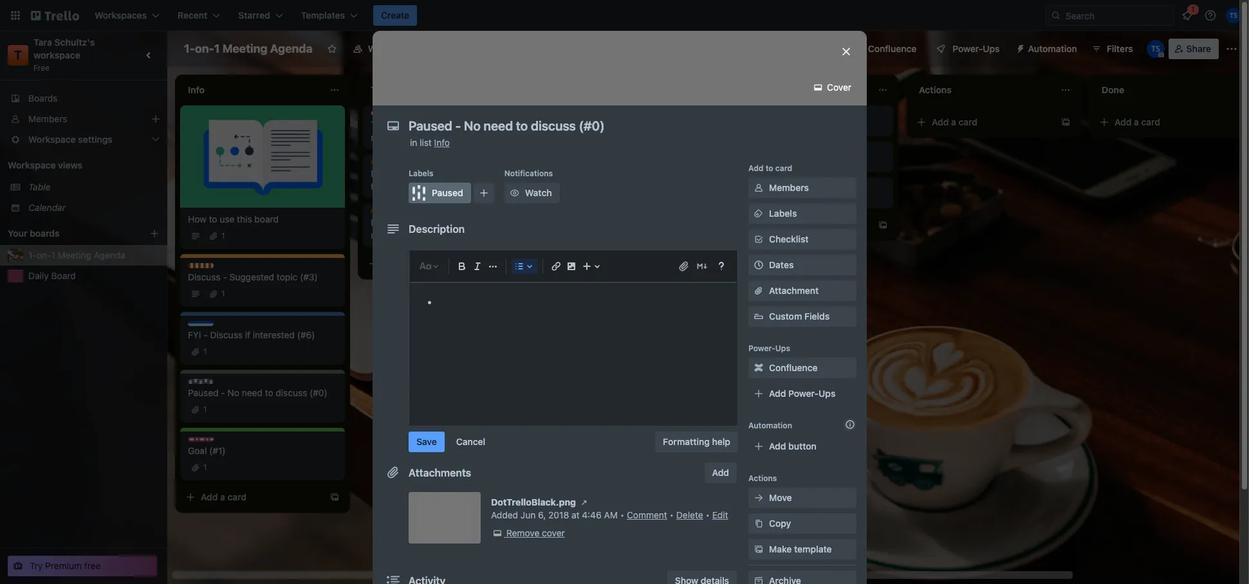 Task type: locate. For each thing, give the bounding box(es) containing it.
2 vertical spatial to
[[265, 387, 273, 398]]

goal for goal
[[749, 111, 766, 120]]

ups down custom at the right of the page
[[775, 344, 790, 353]]

power-
[[953, 43, 983, 54], [748, 344, 775, 353], [788, 388, 819, 399]]

automation up add button
[[748, 421, 792, 431]]

2 horizontal spatial to
[[766, 163, 773, 173]]

0 vertical spatial on
[[446, 119, 457, 130]]

link image
[[548, 259, 564, 274]]

color: orange, title: "discuss" element
[[553, 111, 595, 120], [371, 160, 413, 169], [371, 208, 413, 218], [188, 263, 230, 273]]

color: pink, title: "goal" element for best practice blog
[[736, 183, 766, 192]]

color: blue, title: "fyi" element
[[188, 321, 214, 331]]

1 vertical spatial 1-on-1 meeting agenda
[[28, 250, 125, 261]]

sm image for make template link
[[752, 543, 765, 556]]

0 horizontal spatial members
[[28, 113, 67, 124]]

comment
[[627, 510, 667, 521]]

make template link
[[748, 539, 857, 560]]

discuss discuss - suggested topic (#3)
[[188, 263, 318, 283]]

workspace up table
[[8, 160, 56, 171]]

1 horizontal spatial meeting
[[222, 42, 268, 55]]

on inside blocker the team is stuck on x, how can we move forward?
[[446, 119, 457, 130]]

1 horizontal spatial on-
[[195, 42, 214, 55]]

2 the from the left
[[553, 168, 567, 179]]

0 vertical spatial automation
[[1028, 43, 1077, 54]]

meeting
[[222, 42, 268, 55], [58, 250, 91, 261]]

0 horizontal spatial on
[[446, 119, 457, 130]]

in list info
[[410, 137, 450, 148]]

1 the from the left
[[474, 168, 487, 179]]

sm image inside 'watch' button
[[508, 187, 521, 199]]

agenda left star or unstar board icon
[[270, 42, 313, 55]]

1 horizontal spatial color: black, title: "paused" element
[[409, 183, 471, 203]]

members link down boards at left
[[0, 109, 167, 129]]

1 vertical spatial on-
[[37, 250, 51, 261]]

remove cover link
[[491, 527, 565, 540]]

0 vertical spatial confluence
[[868, 43, 917, 54]]

1 vertical spatial members link
[[748, 178, 857, 198]]

stuck
[[421, 119, 444, 130]]

color: orange, title: "discuss" element up make on the top left
[[371, 208, 413, 218]]

agenda inside 'text field'
[[270, 42, 313, 55]]

paused
[[432, 187, 463, 198], [201, 379, 228, 389], [188, 387, 219, 398]]

on right feedback
[[680, 155, 690, 166]]

1 vertical spatial color: black, title: "paused" element
[[188, 379, 228, 389]]

1 horizontal spatial members
[[769, 182, 809, 193]]

0 vertical spatial 1-
[[184, 42, 195, 55]]

agenda up daily board link
[[94, 250, 125, 261]]

how
[[470, 119, 487, 130]]

custom fields
[[769, 311, 830, 322]]

on for feedback
[[680, 155, 690, 166]]

if right velocity
[[500, 217, 505, 228]]

1 horizontal spatial power-
[[788, 388, 819, 399]]

- inside discuss discuss - suggested topic (#3)
[[223, 272, 227, 283]]

1 vertical spatial on
[[680, 155, 690, 166]]

daily board
[[28, 270, 76, 281]]

0 vertical spatial agenda
[[270, 42, 313, 55]]

discuss inside fyi fyi - discuss if interested (#6)
[[210, 329, 243, 340]]

fields
[[804, 311, 830, 322]]

discuss inside discuss new training program
[[566, 111, 595, 120]]

to up goal best practice blog
[[766, 163, 773, 173]]

sm image down added
[[491, 527, 504, 540]]

add a card
[[932, 116, 978, 127], [1115, 116, 1160, 127], [749, 219, 795, 230], [384, 258, 429, 269], [201, 492, 247, 503]]

discuss up some
[[384, 208, 413, 218]]

1 vertical spatial 1-
[[28, 250, 37, 261]]

color: pink, title: "goal" element
[[736, 111, 766, 120], [736, 183, 766, 192], [188, 437, 218, 447]]

try premium free button
[[8, 556, 157, 577]]

labels inside labels link
[[769, 208, 797, 219]]

bold ⌘b image
[[454, 259, 470, 274]]

editor toolbar toolbar
[[415, 256, 732, 277]]

discuss up you
[[566, 111, 595, 120]]

1 horizontal spatial labels
[[769, 208, 797, 219]]

2 vertical spatial -
[[221, 387, 225, 398]]

1 horizontal spatial automation
[[1028, 43, 1077, 54]]

your boards with 2 items element
[[8, 226, 130, 241]]

you
[[572, 155, 587, 166]]

ups left automation 'button' in the top right of the page
[[983, 43, 1000, 54]]

suggested
[[229, 272, 274, 283]]

create from template… image
[[1243, 117, 1249, 127], [878, 220, 888, 230], [512, 259, 523, 269], [329, 492, 340, 503]]

calendar
[[28, 202, 66, 213]]

discuss inside discuss i've drafted my goals for the next few months. any feedback?
[[384, 160, 413, 169]]

color: orange, title: "discuss" element for think
[[371, 208, 413, 218]]

create from template… image
[[1061, 117, 1071, 127]]

1 vertical spatial workspace
[[8, 160, 56, 171]]

0 vertical spatial 1-on-1 meeting agenda
[[184, 42, 313, 55]]

labels down practice on the top of page
[[769, 208, 797, 219]]

the down can
[[553, 168, 567, 179]]

lists image
[[512, 259, 527, 274]]

labels up any
[[409, 169, 433, 178]]

0 horizontal spatial workspace
[[8, 160, 56, 171]]

1 vertical spatial agenda
[[94, 250, 125, 261]]

workspace views
[[8, 160, 82, 171]]

1 horizontal spatial on
[[680, 155, 690, 166]]

can
[[490, 119, 505, 130], [413, 217, 427, 228]]

discuss down use
[[201, 263, 230, 273]]

0 horizontal spatial to
[[209, 214, 217, 225]]

discuss for drafted
[[384, 160, 413, 169]]

0 vertical spatial ups
[[983, 43, 1000, 54]]

0 vertical spatial to
[[766, 163, 773, 173]]

1 horizontal spatial workspace
[[368, 43, 415, 54]]

0 horizontal spatial meeting
[[58, 250, 91, 261]]

0 horizontal spatial the
[[474, 168, 487, 179]]

your boards
[[8, 228, 60, 239]]

to inside paused paused - no need to discuss (#0)
[[265, 387, 273, 398]]

1 horizontal spatial the
[[553, 168, 567, 179]]

we right the how
[[507, 119, 519, 130]]

0 vertical spatial on-
[[195, 42, 214, 55]]

t link
[[8, 45, 28, 66]]

1 vertical spatial color: pink, title: "goal" element
[[736, 183, 766, 192]]

cover
[[825, 82, 851, 93]]

months.
[[388, 181, 422, 192]]

0 vertical spatial -
[[223, 272, 227, 283]]

1 horizontal spatial tara schultz (taraschultz7) image
[[1226, 8, 1241, 23]]

cover
[[542, 528, 565, 539]]

save button
[[409, 432, 445, 452]]

1 vertical spatial -
[[204, 329, 208, 340]]

1 vertical spatial confluence
[[769, 362, 818, 373]]

sm image for cover 'link'
[[812, 81, 825, 94]]

1 vertical spatial power-ups
[[748, 344, 790, 353]]

color: black, title: "paused" element
[[409, 183, 471, 203], [188, 379, 228, 389]]

1 vertical spatial ups
[[775, 344, 790, 353]]

labels link
[[748, 203, 857, 224]]

to left use
[[209, 214, 217, 225]]

boards
[[28, 93, 58, 104]]

ups
[[983, 43, 1000, 54], [775, 344, 790, 353], [819, 388, 836, 399]]

fyi fyi - discuss if interested (#6)
[[188, 321, 315, 340]]

2 vertical spatial color: pink, title: "goal" element
[[188, 437, 218, 447]]

can right the how
[[490, 119, 505, 130]]

2 horizontal spatial ups
[[983, 43, 1000, 54]]

1 vertical spatial labels
[[769, 208, 797, 219]]

we inside blocker the team is stuck on x, how can we move forward?
[[507, 119, 519, 130]]

primary element
[[0, 0, 1249, 31]]

0 vertical spatial members
[[28, 113, 67, 124]]

to
[[766, 163, 773, 173], [209, 214, 217, 225], [265, 387, 273, 398]]

1 horizontal spatial confluence
[[868, 43, 917, 54]]

goal
[[749, 111, 766, 120], [749, 183, 766, 192], [201, 437, 218, 447], [188, 445, 207, 456]]

tara schultz (taraschultz7) image right open information menu image
[[1226, 8, 1241, 23]]

0 vertical spatial workspace
[[368, 43, 415, 54]]

image image
[[564, 259, 579, 274]]

sm image inside cover 'link'
[[812, 81, 825, 94]]

Search field
[[1061, 6, 1174, 25]]

few
[[371, 181, 386, 192]]

0 vertical spatial members link
[[0, 109, 167, 129]]

make template
[[769, 544, 832, 555]]

sm image inside make template link
[[752, 543, 765, 556]]

any
[[424, 181, 440, 192]]

0 vertical spatial if
[[500, 217, 505, 228]]

tara schultz (taraschultz7) image
[[1226, 8, 1241, 23], [1147, 40, 1165, 58]]

members link
[[0, 109, 167, 129], [748, 178, 857, 198]]

add power-ups
[[769, 388, 836, 399]]

1 horizontal spatial can
[[490, 119, 505, 130]]

1 horizontal spatial agenda
[[270, 42, 313, 55]]

on left the x,
[[446, 119, 457, 130]]

sm image inside "checklist" link
[[752, 233, 765, 246]]

discuss up months.
[[384, 160, 413, 169]]

power-ups inside power-ups button
[[953, 43, 1000, 54]]

0 horizontal spatial members link
[[0, 109, 167, 129]]

more formatting image
[[485, 259, 501, 274]]

dates
[[769, 259, 794, 270]]

0 horizontal spatial confluence
[[769, 362, 818, 373]]

color: black, title: "paused" element left need
[[188, 379, 228, 389]]

members down add to card at right top
[[769, 182, 809, 193]]

Board name text field
[[178, 39, 319, 59]]

color: orange, title: "discuss" element up months.
[[371, 160, 413, 169]]

- inside paused paused - no need to discuss (#0)
[[221, 387, 225, 398]]

drafted
[[388, 168, 418, 179]]

- inside fyi fyi - discuss if interested (#6)
[[204, 329, 208, 340]]

0 horizontal spatial labels
[[409, 169, 433, 178]]

goal inside goal best practice blog
[[749, 183, 766, 192]]

color: red, title: "blocker" element
[[371, 111, 412, 120]]

members link up labels link
[[748, 178, 857, 198]]

try premium free
[[30, 561, 101, 571]]

comment link
[[627, 510, 667, 521]]

workspace inside button
[[368, 43, 415, 54]]

0 horizontal spatial 1-on-1 meeting agenda
[[28, 250, 125, 261]]

ups up add button button
[[819, 388, 836, 399]]

0 vertical spatial power-
[[953, 43, 983, 54]]

filters button
[[1087, 39, 1137, 59]]

goal for goal best practice blog
[[749, 183, 766, 192]]

paused left need
[[201, 379, 228, 389]]

automation down search icon
[[1028, 43, 1077, 54]]

in
[[410, 137, 417, 148]]

1 horizontal spatial power-ups
[[953, 43, 1000, 54]]

- for paused
[[221, 387, 225, 398]]

1 horizontal spatial ups
[[819, 388, 836, 399]]

1 horizontal spatial 1-on-1 meeting agenda
[[184, 42, 313, 55]]

2 horizontal spatial power-
[[953, 43, 983, 54]]

sm image inside move link
[[752, 492, 765, 505]]

1 vertical spatial if
[[245, 329, 250, 340]]

agenda
[[270, 42, 313, 55], [94, 250, 125, 261]]

the
[[474, 168, 487, 179], [553, 168, 567, 179]]

the team is stuck on x, how can we move forward? link
[[371, 118, 520, 144]]

1 horizontal spatial 1-
[[184, 42, 195, 55]]

0 vertical spatial meeting
[[222, 42, 268, 55]]

sm image inside copy link
[[752, 517, 765, 530]]

1 vertical spatial power-
[[748, 344, 775, 353]]

None text field
[[402, 115, 827, 138]]

the inside discuss i've drafted my goals for the next few months. any feedback?
[[474, 168, 487, 179]]

sm image
[[1010, 39, 1028, 57], [752, 207, 765, 220], [752, 233, 765, 246], [752, 362, 765, 375], [491, 527, 504, 540]]

1 vertical spatial can
[[413, 217, 427, 228]]

can up some
[[413, 217, 427, 228]]

0 horizontal spatial if
[[245, 329, 250, 340]]

move
[[769, 492, 792, 503]]

confluence
[[868, 43, 917, 54], [769, 362, 818, 373]]

how to use this board
[[188, 214, 279, 225]]

on- inside 'text field'
[[195, 42, 214, 55]]

color: orange, title: "discuss" element up you
[[553, 111, 595, 120]]

0 vertical spatial labels
[[409, 169, 433, 178]]

members down boards at left
[[28, 113, 67, 124]]

dates button
[[748, 255, 857, 275]]

sm image right power-ups button
[[1010, 39, 1028, 57]]

0 horizontal spatial can
[[413, 217, 427, 228]]

tara schultz (taraschultz7) image right 'filters'
[[1147, 40, 1165, 58]]

0 vertical spatial can
[[490, 119, 505, 130]]

1 horizontal spatial members link
[[748, 178, 857, 198]]

1 vertical spatial to
[[209, 214, 217, 225]]

search image
[[1051, 10, 1061, 21]]

0 vertical spatial power-ups
[[953, 43, 1000, 54]]

on for stuck
[[446, 119, 457, 130]]

tara
[[33, 37, 52, 48]]

mentor
[[736, 155, 766, 166]]

add to card
[[748, 163, 792, 173]]

0 vertical spatial color: pink, title: "goal" element
[[736, 111, 766, 120]]

we up some
[[398, 217, 410, 228]]

sm image
[[812, 81, 825, 94], [752, 181, 765, 194], [508, 187, 521, 199], [752, 492, 765, 505], [578, 496, 591, 509], [752, 517, 765, 530], [752, 543, 765, 556], [752, 575, 765, 584]]

best practice blog link
[[736, 190, 885, 203]]

can
[[553, 155, 570, 166]]

show menu image
[[1225, 42, 1238, 55]]

1 vertical spatial automation
[[748, 421, 792, 431]]

1 horizontal spatial to
[[265, 387, 273, 398]]

0 horizontal spatial automation
[[748, 421, 792, 431]]

this
[[237, 214, 252, 225]]

edit
[[712, 510, 728, 521]]

0 vertical spatial color: black, title: "paused" element
[[409, 183, 471, 203]]

custom
[[769, 311, 802, 322]]

goal goal (#1)
[[188, 437, 226, 456]]

sm image up add power-ups link
[[752, 362, 765, 375]]

goals
[[435, 168, 458, 179]]

power-ups
[[953, 43, 1000, 54], [748, 344, 790, 353]]

1 vertical spatial tara schultz (taraschultz7) image
[[1147, 40, 1165, 58]]

sm image inside automation 'button'
[[1010, 39, 1028, 57]]

workspace down create button at top left
[[368, 43, 415, 54]]

to right need
[[265, 387, 273, 398]]

0 horizontal spatial power-ups
[[748, 344, 790, 353]]

discuss inside discuss i think we can improve velocity if we make some tooling changes.
[[384, 208, 413, 218]]

if inside discuss i think we can improve velocity if we make some tooling changes.
[[500, 217, 505, 228]]

delete link
[[676, 510, 703, 521]]

filters
[[1107, 43, 1133, 54]]

the inside "can you please give feedback on the report?"
[[553, 168, 567, 179]]

free
[[84, 561, 101, 571]]

sm image inside labels link
[[752, 207, 765, 220]]

sm image for checklist
[[752, 233, 765, 246]]

to for use
[[209, 214, 217, 225]]

1- inside 'text field'
[[184, 42, 195, 55]]

1 vertical spatial meeting
[[58, 250, 91, 261]]

discuss i think we can improve velocity if we make some tooling changes.
[[371, 208, 520, 241]]

color: orange, title: "discuss" element down how
[[188, 263, 230, 273]]

add
[[932, 116, 949, 127], [1115, 116, 1132, 127], [748, 163, 764, 173], [749, 219, 766, 230], [384, 258, 401, 269], [769, 388, 786, 399], [769, 441, 786, 452], [712, 467, 729, 478], [201, 492, 218, 503]]

1 inside 'text field'
[[214, 42, 220, 55]]

boards
[[30, 228, 60, 239]]

- for fyi
[[204, 329, 208, 340]]

edit link
[[712, 510, 728, 521]]

add board image
[[149, 228, 160, 239]]

remove cover
[[506, 528, 565, 539]]

sm image for labels
[[752, 207, 765, 220]]

Main content area, start typing to enter text. text field
[[423, 295, 724, 333]]

if left interested
[[245, 329, 250, 340]]

on inside "can you please give feedback on the report?"
[[680, 155, 690, 166]]

the right for
[[474, 168, 487, 179]]

to for card
[[766, 163, 773, 173]]

please
[[590, 155, 617, 166]]

members for the bottom members link
[[769, 182, 809, 193]]

sm image inside members link
[[752, 181, 765, 194]]

daily
[[28, 270, 49, 281]]

sm image down best
[[752, 207, 765, 220]]

for
[[460, 168, 472, 179]]

1 vertical spatial members
[[769, 182, 809, 193]]

0 horizontal spatial ups
[[775, 344, 790, 353]]

paused down the goals
[[432, 187, 463, 198]]

i've drafted my goals for the next few months. any feedback? link
[[371, 167, 520, 193]]

sm image left checklist
[[752, 233, 765, 246]]

discuss left interested
[[210, 329, 243, 340]]

color: black, title: "paused" element down the goals
[[409, 183, 471, 203]]

1 horizontal spatial if
[[500, 217, 505, 228]]



Task type: describe. For each thing, give the bounding box(es) containing it.
fyi - discuss if interested (#6) link
[[188, 329, 337, 342]]

jun
[[521, 510, 536, 521]]

paused - no need to discuss (#0) link
[[188, 387, 337, 400]]

boards link
[[0, 88, 167, 109]]

interested
[[253, 329, 295, 340]]

report?
[[569, 168, 599, 179]]

1-on-1 meeting agenda inside 1-on-1 meeting agenda link
[[28, 250, 125, 261]]

next
[[490, 168, 508, 179]]

mentor another developer
[[736, 155, 844, 166]]

added jun 6, 2018 at 4:46 am
[[491, 510, 618, 521]]

sm image for copy link on the right of page
[[752, 517, 765, 530]]

can inside blocker the team is stuck on x, how can we move forward?
[[490, 119, 505, 130]]

can you please give feedback on the report? link
[[553, 154, 703, 180]]

daily board link
[[28, 270, 160, 283]]

sm image for the bottom members link
[[752, 181, 765, 194]]

0 horizontal spatial 1-
[[28, 250, 37, 261]]

discuss i've drafted my goals for the next few months. any feedback?
[[371, 160, 508, 192]]

free
[[33, 63, 50, 73]]

star or unstar board image
[[327, 44, 337, 54]]

the for report?
[[553, 168, 567, 179]]

i think we can improve velocity if we make some tooling changes. link
[[371, 216, 520, 242]]

table
[[28, 181, 50, 192]]

checklist link
[[748, 229, 857, 250]]

attach and insert link image
[[678, 260, 690, 273]]

attachment button
[[748, 281, 857, 301]]

open help dialog image
[[714, 259, 729, 274]]

some
[[395, 230, 418, 241]]

discuss left suggested
[[188, 272, 220, 283]]

make
[[371, 230, 393, 241]]

make
[[769, 544, 792, 555]]

automation inside 'button'
[[1028, 43, 1077, 54]]

sm image for 'watch' button
[[508, 187, 521, 199]]

0 horizontal spatial tara schultz (taraschultz7) image
[[1147, 40, 1165, 58]]

confluence inside button
[[868, 43, 917, 54]]

paused for paused paused - no need to discuss (#0)
[[201, 379, 228, 389]]

add inside add button button
[[769, 441, 786, 452]]

discuss for think
[[384, 208, 413, 218]]

4:46
[[582, 510, 602, 521]]

save
[[416, 436, 437, 447]]

discuss - suggested topic (#3) link
[[188, 271, 337, 284]]

share button
[[1168, 39, 1219, 59]]

share
[[1186, 43, 1211, 54]]

view markdown image
[[696, 260, 709, 273]]

color: orange, title: "discuss" element for training
[[553, 111, 595, 120]]

goal for goal goal (#1)
[[201, 437, 218, 447]]

formatting help link
[[655, 432, 738, 452]]

discuss for training
[[566, 111, 595, 120]]

i've
[[371, 168, 385, 179]]

cancel button
[[448, 432, 493, 452]]

can you please give feedback on the report?
[[553, 155, 690, 179]]

training
[[574, 119, 606, 130]]

copy
[[769, 518, 791, 529]]

added
[[491, 510, 518, 521]]

discuss new training program
[[553, 111, 643, 130]]

1-on-1 meeting agenda inside 1-on-1 meeting agenda 'text field'
[[184, 42, 313, 55]]

power- inside button
[[953, 43, 983, 54]]

schultz's
[[54, 37, 95, 48]]

paused left no at the left bottom
[[188, 387, 219, 398]]

goal (#1) link
[[188, 445, 337, 458]]

members for members link to the left
[[28, 113, 67, 124]]

new training program link
[[553, 118, 703, 131]]

feedback
[[639, 155, 677, 166]]

blog
[[794, 191, 812, 202]]

paused for paused
[[432, 187, 463, 198]]

custom fields button
[[748, 310, 857, 323]]

use
[[220, 214, 234, 225]]

help
[[712, 436, 730, 447]]

1 notification image
[[1180, 8, 1195, 23]]

add inside add power-ups link
[[769, 388, 786, 399]]

goal best practice blog
[[736, 183, 812, 202]]

1-on-1 meeting agenda link
[[28, 249, 160, 262]]

- for discuss
[[223, 272, 227, 283]]

how
[[188, 214, 206, 225]]

tara schultz's workspace free
[[33, 37, 97, 73]]

at
[[571, 510, 580, 521]]

delete
[[676, 510, 703, 521]]

(#6)
[[297, 329, 315, 340]]

0 horizontal spatial on-
[[37, 250, 51, 261]]

0 horizontal spatial power-
[[748, 344, 775, 353]]

ups inside button
[[983, 43, 1000, 54]]

button
[[788, 441, 817, 452]]

table link
[[28, 181, 160, 194]]

color: pink, title: "goal" element for goal (#1)
[[188, 437, 218, 447]]

another
[[768, 155, 800, 166]]

(#3)
[[300, 272, 318, 283]]

try
[[30, 561, 43, 571]]

sm image for remove cover
[[491, 527, 504, 540]]

is
[[412, 119, 419, 130]]

add inside add button
[[712, 467, 729, 478]]

workspace
[[33, 50, 80, 60]]

dottrelloblack.png
[[491, 497, 576, 508]]

paused paused - no need to discuss (#0)
[[188, 379, 327, 398]]

meeting inside 'text field'
[[222, 42, 268, 55]]

can inside discuss i think we can improve velocity if we make some tooling changes.
[[413, 217, 427, 228]]

2 vertical spatial power-
[[788, 388, 819, 399]]

best
[[736, 191, 755, 202]]

copy link
[[748, 514, 857, 534]]

your
[[8, 228, 27, 239]]

new
[[553, 119, 572, 130]]

0 horizontal spatial agenda
[[94, 250, 125, 261]]

workspace visible
[[368, 43, 445, 54]]

we right velocity
[[508, 217, 520, 228]]

color: orange, title: "discuss" element for drafted
[[371, 160, 413, 169]]

0 vertical spatial tara schultz (taraschultz7) image
[[1226, 8, 1241, 23]]

cover link
[[808, 77, 859, 98]]

attachment
[[769, 285, 819, 296]]

0 horizontal spatial color: black, title: "paused" element
[[188, 379, 228, 389]]

sm image for automation
[[1010, 39, 1028, 57]]

workspace for workspace visible
[[368, 43, 415, 54]]

add power-ups link
[[748, 384, 857, 404]]

x,
[[459, 119, 468, 130]]

if inside fyi fyi - discuss if interested (#6)
[[245, 329, 250, 340]]

discuss for -
[[201, 263, 230, 273]]

2 vertical spatial ups
[[819, 388, 836, 399]]

i
[[371, 217, 373, 228]]

workspace for workspace views
[[8, 160, 56, 171]]

confluence button
[[846, 39, 924, 59]]

velocity
[[466, 217, 498, 228]]

mentor another developer link
[[736, 154, 885, 167]]

need
[[242, 387, 262, 398]]

premium
[[45, 561, 82, 571]]

open information menu image
[[1204, 9, 1217, 22]]

sm image for confluence
[[752, 362, 765, 375]]

info link
[[434, 137, 450, 148]]

think
[[375, 217, 396, 228]]

2018
[[548, 510, 569, 521]]

the for next
[[474, 168, 487, 179]]

(#0)
[[310, 387, 327, 398]]

italic ⌘i image
[[470, 259, 485, 274]]

sm image for move link at right bottom
[[752, 492, 765, 505]]

team
[[389, 119, 410, 130]]



Task type: vqa. For each thing, say whether or not it's contained in the screenshot.
"WORKSPACES" Popup Button at top
no



